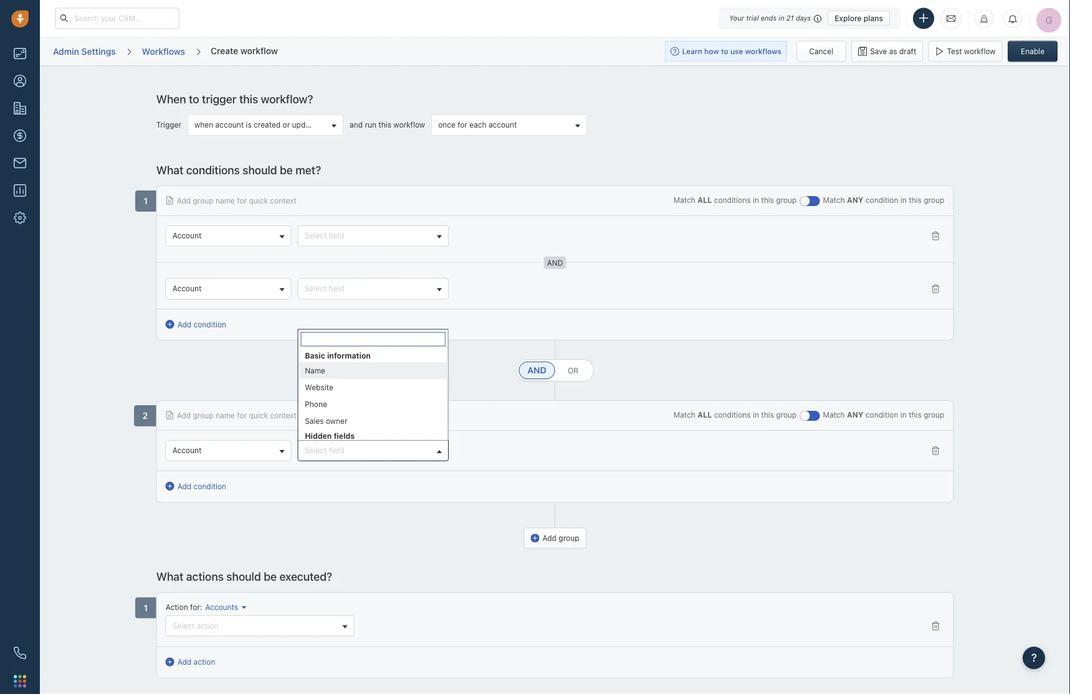 Task type: vqa. For each thing, say whether or not it's contained in the screenshot.
Match
yes



Task type: describe. For each thing, give the bounding box(es) containing it.
should for actions
[[226, 571, 261, 584]]

list box containing basic information
[[298, 349, 448, 695]]

website option
[[298, 379, 448, 396]]

to
[[189, 93, 199, 106]]

days
[[796, 14, 811, 22]]

ends
[[761, 14, 777, 22]]

should for conditions
[[243, 164, 277, 177]]

select field button for 2nd account button from the bottom
[[298, 279, 449, 300]]

select action button
[[166, 616, 354, 637]]

what for what actions should be executed?
[[156, 571, 183, 584]]

account for 1st account button from the top
[[172, 232, 201, 241]]

sales owner
[[305, 417, 347, 426]]

any for select field button corresponding to 1st account button from the top
[[847, 196, 863, 205]]

workflow for create workflow
[[240, 45, 278, 56]]

admin settings
[[53, 46, 116, 56]]

action
[[166, 603, 188, 612]]

fields
[[333, 432, 354, 441]]

workflow?
[[261, 93, 313, 106]]

executed?
[[279, 571, 332, 584]]

what for what conditions should be met?
[[156, 164, 183, 177]]

cancel button
[[796, 41, 846, 62]]

run
[[365, 121, 376, 130]]

test workflow button
[[928, 41, 1002, 62]]

met?
[[296, 164, 321, 177]]

website
[[305, 383, 333, 392]]

match all conditions in this group for 1st account button from the top
[[674, 196, 797, 205]]

21
[[786, 14, 794, 22]]

hidden
[[305, 432, 331, 441]]

freshworks switcher image
[[14, 676, 26, 688]]

action for add action
[[194, 659, 215, 667]]

select field for select field button corresponding to 1st account button from the top
[[305, 232, 344, 241]]

enable button
[[1008, 41, 1058, 62]]

when
[[156, 93, 186, 106]]

sales
[[305, 417, 323, 426]]

enable
[[1021, 47, 1044, 56]]

name option
[[298, 362, 448, 379]]

each
[[469, 121, 486, 130]]

1 add group name for quick context from the top
[[177, 197, 296, 205]]

once
[[438, 121, 455, 130]]

accounts button
[[202, 602, 246, 613]]

field for 2nd account button from the bottom's select field button
[[329, 285, 344, 294]]

add action link
[[166, 657, 215, 669]]

hidden fields
[[305, 432, 354, 441]]

save as draft button
[[851, 41, 923, 62]]

select action
[[172, 622, 218, 631]]

add for the add group button
[[542, 535, 556, 543]]

draft
[[899, 47, 916, 56]]

once for each account
[[438, 121, 517, 130]]

all for select field dropdown button
[[698, 411, 712, 420]]

select for select action button
[[172, 622, 195, 631]]

trigger
[[202, 93, 237, 106]]

your trial ends in 21 days
[[729, 14, 811, 22]]

context for 3rd account button from the top of the page
[[270, 412, 296, 420]]

2 add group name for quick context from the top
[[177, 412, 296, 420]]

add condition for 1st add condition link from the top of the page
[[177, 321, 226, 329]]

match any condition in this group for select field button corresponding to 1st account button from the top
[[823, 196, 944, 205]]

action for :
[[166, 603, 202, 612]]

2 account button from the top
[[166, 279, 291, 300]]

Search your CRM... text field
[[55, 8, 179, 29]]

1 horizontal spatial workflow
[[393, 121, 425, 130]]

1 account button from the top
[[166, 226, 291, 247]]

workflows link
[[141, 42, 186, 61]]

add group
[[542, 535, 579, 543]]

information
[[327, 352, 370, 360]]

add for 1st add condition link from the top of the page
[[177, 321, 191, 329]]

explore plans
[[835, 14, 883, 22]]

account for 2nd account button from the bottom
[[172, 285, 201, 294]]

2 account from the left
[[489, 121, 517, 130]]

when account is created or updated
[[194, 121, 321, 130]]

:
[[200, 603, 202, 612]]

admin
[[53, 46, 79, 56]]

select field for 2nd account button from the bottom's select field button
[[305, 285, 344, 294]]

1 vertical spatial or
[[568, 367, 578, 376]]

context for 1st account button from the top
[[270, 197, 296, 205]]

add for 2nd add condition link from the top of the page
[[177, 483, 191, 491]]

any for select field dropdown button
[[847, 411, 863, 420]]

3 account button from the top
[[166, 441, 291, 462]]

0 vertical spatial group
[[156, 36, 954, 71]]

created
[[254, 121, 281, 130]]

phone element
[[7, 641, 32, 666]]

once for each account button
[[431, 115, 587, 136]]

add for "add action" link
[[177, 659, 191, 667]]

basic
[[305, 352, 325, 360]]

select field button
[[298, 441, 449, 462]]

quick for 1st account button from the top
[[249, 197, 268, 205]]

what conditions should be met?
[[156, 164, 321, 177]]

select for select field dropdown button
[[305, 447, 327, 456]]

and run this workflow
[[350, 121, 425, 130]]

field for select field button corresponding to 1st account button from the top
[[329, 232, 344, 241]]

when account is created or updated button
[[188, 115, 343, 136]]



Task type: locate. For each thing, give the bounding box(es) containing it.
condition
[[866, 196, 898, 205], [194, 321, 226, 329], [866, 411, 898, 420], [194, 483, 226, 491]]

be left met?
[[280, 164, 293, 177]]

cancel
[[809, 47, 833, 56]]

2 vertical spatial conditions
[[714, 411, 751, 420]]

add condition
[[177, 321, 226, 329], [177, 483, 226, 491]]

account right each
[[489, 121, 517, 130]]

1 what from the top
[[156, 164, 183, 177]]

phone
[[305, 400, 327, 409]]

2 name from the top
[[216, 412, 235, 420]]

0 vertical spatial quick
[[249, 197, 268, 205]]

option
[[298, 349, 448, 430]]

select field button
[[298, 226, 449, 247], [298, 279, 449, 300]]

select for select field button corresponding to 1st account button from the top
[[305, 232, 327, 241]]

admin settings link
[[52, 42, 116, 61]]

is
[[246, 121, 252, 130]]

this
[[239, 93, 258, 106], [378, 121, 391, 130], [761, 196, 774, 205], [909, 196, 922, 205], [761, 411, 774, 420], [909, 411, 922, 420]]

action down select action
[[194, 659, 215, 667]]

0 vertical spatial action
[[197, 622, 218, 631]]

1 vertical spatial add group name for quick context
[[177, 412, 296, 420]]

be left executed?
[[264, 571, 277, 584]]

name for 1st account button from the top
[[216, 197, 235, 205]]

or link
[[555, 362, 591, 380]]

workflow for test workflow
[[964, 47, 996, 56]]

add condition link
[[166, 319, 226, 331], [166, 482, 226, 493]]

add condition for 2nd add condition link from the top of the page
[[177, 483, 226, 491]]

list box
[[298, 349, 448, 695]]

save
[[870, 47, 887, 56]]

0 horizontal spatial workflow
[[240, 45, 278, 56]]

1 vertical spatial name
[[216, 412, 235, 420]]

save as draft
[[870, 47, 916, 56]]

2 add condition link from the top
[[166, 482, 226, 493]]

workflow left 'once'
[[393, 121, 425, 130]]

accounts
[[205, 603, 238, 612]]

add action button
[[166, 657, 228, 670]]

0 vertical spatial match all conditions in this group
[[674, 196, 797, 205]]

2 all from the top
[[698, 411, 712, 420]]

field for select field dropdown button
[[329, 447, 344, 456]]

1 vertical spatial field
[[329, 285, 344, 294]]

test workflow
[[947, 47, 996, 56]]

1 account from the left
[[215, 121, 244, 130]]

when to trigger this workflow?
[[156, 93, 313, 106]]

add group button
[[524, 528, 586, 550]]

1 vertical spatial add condition link
[[166, 482, 226, 493]]

1 select field button from the top
[[298, 226, 449, 247]]

match any condition in this group for select field dropdown button
[[823, 411, 944, 420]]

2 vertical spatial account button
[[166, 441, 291, 462]]

0 vertical spatial add condition link
[[166, 319, 226, 331]]

field inside dropdown button
[[329, 447, 344, 456]]

1 all from the top
[[698, 196, 712, 205]]

sales owner option
[[298, 413, 448, 430]]

1 account from the top
[[172, 232, 201, 241]]

1 vertical spatial select field
[[305, 285, 344, 294]]

context
[[270, 197, 296, 205], [270, 412, 296, 420]]

2 add condition from the top
[[177, 483, 226, 491]]

and
[[350, 121, 363, 130], [527, 366, 546, 376], [529, 367, 545, 376]]

1 match any condition in this group from the top
[[823, 196, 944, 205]]

owner
[[326, 417, 347, 426]]

what actions should be executed?
[[156, 571, 332, 584]]

phone image
[[14, 647, 26, 660]]

be
[[280, 164, 293, 177], [264, 571, 277, 584]]

should up accounts button
[[226, 571, 261, 584]]

2 match all conditions in this group from the top
[[674, 411, 797, 420]]

1 vertical spatial account button
[[166, 279, 291, 300]]

0 horizontal spatial account
[[215, 121, 244, 130]]

your
[[729, 14, 744, 22]]

2 account from the top
[[172, 285, 201, 294]]

match all conditions in this group
[[674, 196, 797, 205], [674, 411, 797, 420]]

2 quick from the top
[[249, 412, 268, 420]]

action inside button
[[194, 659, 215, 667]]

1 vertical spatial account
[[172, 285, 201, 294]]

2 vertical spatial select field
[[305, 447, 344, 456]]

2 field from the top
[[329, 285, 344, 294]]

match all conditions in this group for 3rd account button from the top of the page
[[674, 411, 797, 420]]

1 vertical spatial context
[[270, 412, 296, 420]]

2 vertical spatial account
[[172, 447, 201, 456]]

0 vertical spatial field
[[329, 232, 344, 241]]

1 vertical spatial all
[[698, 411, 712, 420]]

when
[[194, 121, 213, 130]]

select for 2nd account button from the bottom's select field button
[[305, 285, 327, 294]]

1 field from the top
[[329, 232, 344, 241]]

actions
[[186, 571, 224, 584]]

workflow right test
[[964, 47, 996, 56]]

0 vertical spatial select field button
[[298, 226, 449, 247]]

1 add condition from the top
[[177, 321, 226, 329]]

1 vertical spatial quick
[[249, 412, 268, 420]]

1 vertical spatial group
[[298, 362, 448, 430]]

1 vertical spatial match any condition in this group
[[823, 411, 944, 420]]

what up action
[[156, 571, 183, 584]]

and link
[[519, 362, 555, 380], [519, 362, 555, 380]]

context down met?
[[270, 197, 296, 205]]

quick for 3rd account button from the top of the page
[[249, 412, 268, 420]]

email image
[[947, 13, 955, 24]]

2 any from the top
[[847, 411, 863, 420]]

0 vertical spatial should
[[243, 164, 277, 177]]

1 horizontal spatial be
[[280, 164, 293, 177]]

1 match all conditions in this group from the top
[[674, 196, 797, 205]]

1 vertical spatial be
[[264, 571, 277, 584]]

what down trigger
[[156, 164, 183, 177]]

0 vertical spatial any
[[847, 196, 863, 205]]

context left sales
[[270, 412, 296, 420]]

as
[[889, 47, 897, 56]]

select field inside dropdown button
[[305, 447, 344, 456]]

1 add condition link from the top
[[166, 319, 226, 331]]

add
[[177, 197, 191, 205], [177, 321, 191, 329], [177, 412, 191, 420], [177, 483, 191, 491], [542, 535, 556, 543], [177, 659, 191, 667]]

option containing basic information
[[298, 349, 448, 430]]

action inside button
[[197, 622, 218, 631]]

2 context from the top
[[270, 412, 296, 420]]

explore plans link
[[828, 11, 890, 26]]

add action
[[177, 659, 215, 667]]

name
[[216, 197, 235, 205], [216, 412, 235, 420]]

workflows
[[142, 46, 185, 56]]

phone option
[[298, 396, 448, 413]]

1 vertical spatial conditions
[[714, 196, 751, 205]]

what
[[156, 164, 183, 177], [156, 571, 183, 584]]

2 what from the top
[[156, 571, 183, 584]]

0 vertical spatial add group name for quick context
[[177, 197, 296, 205]]

quick down what conditions should be met?
[[249, 197, 268, 205]]

workflow
[[240, 45, 278, 56], [964, 47, 996, 56], [393, 121, 425, 130]]

0 vertical spatial or
[[283, 121, 290, 130]]

1 vertical spatial select field button
[[298, 279, 449, 300]]

0 vertical spatial what
[[156, 164, 183, 177]]

name
[[305, 367, 325, 375]]

in
[[779, 14, 784, 22], [753, 196, 759, 205], [900, 196, 907, 205], [753, 411, 759, 420], [900, 411, 907, 420]]

select inside dropdown button
[[305, 447, 327, 456]]

field
[[329, 232, 344, 241], [329, 285, 344, 294], [329, 447, 344, 456]]

select field button for 1st account button from the top
[[298, 226, 449, 247]]

1 horizontal spatial account
[[489, 121, 517, 130]]

3 account from the top
[[172, 447, 201, 456]]

action down :
[[197, 622, 218, 631]]

select field for select field dropdown button
[[305, 447, 344, 456]]

0 vertical spatial context
[[270, 197, 296, 205]]

0 horizontal spatial or
[[283, 121, 290, 130]]

1 vertical spatial should
[[226, 571, 261, 584]]

1 context from the top
[[270, 197, 296, 205]]

account
[[215, 121, 244, 130], [489, 121, 517, 130]]

select field
[[305, 232, 344, 241], [305, 285, 344, 294], [305, 447, 344, 456]]

2 horizontal spatial workflow
[[964, 47, 996, 56]]

3 select field from the top
[[305, 447, 344, 456]]

create
[[211, 45, 238, 56]]

0 vertical spatial account button
[[166, 226, 291, 247]]

1 vertical spatial what
[[156, 571, 183, 584]]

0 vertical spatial match any condition in this group
[[823, 196, 944, 205]]

match
[[674, 196, 695, 205], [823, 196, 845, 205], [674, 411, 695, 420], [823, 411, 845, 420]]

None search field
[[301, 333, 446, 347]]

1 any from the top
[[847, 196, 863, 205]]

or
[[283, 121, 290, 130], [568, 367, 578, 376]]

all for select field button corresponding to 1st account button from the top
[[698, 196, 712, 205]]

1 name from the top
[[216, 197, 235, 205]]

add inside button
[[177, 659, 191, 667]]

basic information
[[305, 352, 370, 360]]

2 select field from the top
[[305, 285, 344, 294]]

or inside button
[[283, 121, 290, 130]]

0 vertical spatial conditions
[[186, 164, 240, 177]]

trigger
[[156, 121, 181, 130]]

0 vertical spatial name
[[216, 197, 235, 205]]

for
[[458, 121, 467, 130], [237, 197, 247, 205], [237, 412, 247, 420], [190, 603, 200, 612]]

conditions for select field button corresponding to 1st account button from the top
[[714, 196, 751, 205]]

action for select action
[[197, 622, 218, 631]]

1 vertical spatial any
[[847, 411, 863, 420]]

0 vertical spatial all
[[698, 196, 712, 205]]

workflow inside button
[[964, 47, 996, 56]]

1 vertical spatial add condition
[[177, 483, 226, 491]]

quick
[[249, 197, 268, 205], [249, 412, 268, 420]]

test
[[947, 47, 962, 56]]

workflow right create
[[240, 45, 278, 56]]

0 vertical spatial account
[[172, 232, 201, 241]]

1 horizontal spatial or
[[568, 367, 578, 376]]

0 horizontal spatial be
[[264, 571, 277, 584]]

updated
[[292, 121, 321, 130]]

plans
[[864, 14, 883, 22]]

should
[[243, 164, 277, 177], [226, 571, 261, 584]]

action
[[197, 622, 218, 631], [194, 659, 215, 667]]

account for 3rd account button from the top of the page
[[172, 447, 201, 456]]

settings
[[81, 46, 116, 56]]

conditions
[[186, 164, 240, 177], [714, 196, 751, 205], [714, 411, 751, 420]]

1 quick from the top
[[249, 197, 268, 205]]

conditions for select field dropdown button
[[714, 411, 751, 420]]

trial
[[746, 14, 759, 22]]

0 vertical spatial be
[[280, 164, 293, 177]]

be for executed?
[[264, 571, 277, 584]]

quick left sales
[[249, 412, 268, 420]]

1 vertical spatial action
[[194, 659, 215, 667]]

2 select field button from the top
[[298, 279, 449, 300]]

0 vertical spatial add condition
[[177, 321, 226, 329]]

should down when account is created or updated
[[243, 164, 277, 177]]

2 match any condition in this group from the top
[[823, 411, 944, 420]]

be for met?
[[280, 164, 293, 177]]

1 select field from the top
[[305, 232, 344, 241]]

2 vertical spatial field
[[329, 447, 344, 456]]

0 vertical spatial select field
[[305, 232, 344, 241]]

match any condition in this group
[[823, 196, 944, 205], [823, 411, 944, 420]]

create workflow
[[211, 45, 278, 56]]

3 field from the top
[[329, 447, 344, 456]]

account
[[172, 232, 201, 241], [172, 285, 201, 294], [172, 447, 201, 456]]

group
[[156, 36, 954, 71], [298, 362, 448, 430]]

for inside button
[[458, 121, 467, 130]]

explore
[[835, 14, 862, 22]]

add inside button
[[542, 535, 556, 543]]

1 vertical spatial match all conditions in this group
[[674, 411, 797, 420]]

name for 3rd account button from the top of the page
[[216, 412, 235, 420]]

group inside the add group button
[[559, 535, 579, 543]]

group containing name
[[298, 362, 448, 430]]

account left is
[[215, 121, 244, 130]]



